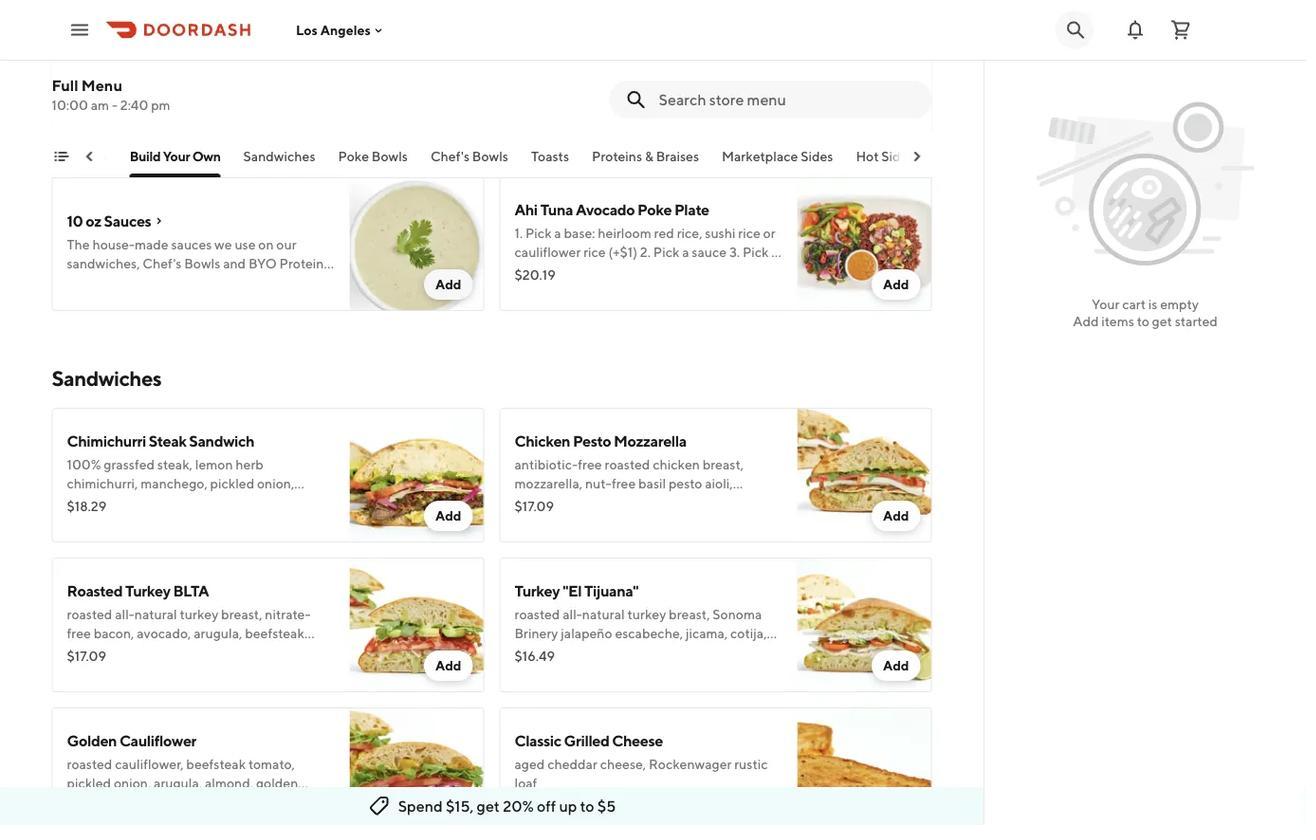 Task type: vqa. For each thing, say whether or not it's contained in the screenshot.
Rockenwagner in The 'Golden Cauliflower Roasted Cauliflower, Beefsteak Tomato, Pickled Onion, Arugula, Almond, Golden Raisin, Vegan Curry Aioli, Rockenwagner Ciabatta'
yes



Task type: locate. For each thing, give the bounding box(es) containing it.
your inside your cart is empty add items to get started
[[1092, 297, 1120, 312]]

1 vertical spatial pesto
[[67, 514, 101, 530]]

sides
[[801, 149, 834, 164], [882, 149, 914, 164]]

tomato, down manchego,
[[129, 495, 176, 511]]

free down herb on the bottom of the page
[[256, 495, 280, 511]]

all- up bacon,
[[115, 607, 135, 623]]

1 all- from the left
[[115, 607, 135, 623]]

$17.09 down mozzarella, on the left of the page
[[515, 499, 554, 514]]

0 horizontal spatial basil
[[169, 645, 197, 661]]

0 horizontal spatial natural
[[135, 607, 177, 623]]

classic
[[515, 732, 562, 750]]

sides right hot at top right
[[882, 149, 914, 164]]

0 horizontal spatial tuna
[[181, 51, 214, 69]]

nut- inside chimichurri steak sandwich 100% grassfed steak, lemon herb chimichurri, manchego, pickled onion, beefsteak tomato, arugula, nut-free basil pesto aioli, rockenwager ciabatta
[[229, 495, 256, 511]]

0 vertical spatial menu
[[81, 76, 122, 94]]

1 vertical spatial poke
[[338, 149, 369, 164]]

1 sides from the left
[[801, 149, 834, 164]]

am
[[91, 97, 109, 113]]

ahi down toasts button
[[515, 201, 538, 219]]

roasted down mozzarella
[[605, 457, 650, 473]]

rockenwager inside classic grilled cheese aged cheddar cheese, rockenwager rustic loaf $13.49
[[649, 757, 732, 773]]

ciabatta down raisin,
[[67, 814, 116, 826]]

menu right 'show menu categories' icon
[[72, 149, 107, 164]]

tuna for plate
[[181, 51, 214, 69]]

roasted inside turkey "el tijuana" roasted all-natural turkey breast, sonoma brinery jalapeño escabeche, jicama, cotija, avocado, green jalapeño aioli, rockenwagner ciabatta
[[515, 607, 560, 623]]

is
[[1149, 297, 1158, 312]]

escabeche,
[[615, 626, 683, 642]]

sauces
[[171, 237, 212, 252]]

ahi tuna avocado poke plate
[[515, 201, 710, 219]]

2 horizontal spatial tuna
[[644, 51, 677, 69]]

ahi for caught
[[155, 51, 178, 69]]

poke inside button
[[338, 149, 369, 164]]

grassfed
[[104, 457, 155, 473]]

pesto down blta
[[200, 645, 233, 661]]

2 horizontal spatial poke
[[680, 51, 714, 69]]

classic grilled cheese aged cheddar cheese, rockenwager rustic loaf $13.49
[[515, 732, 768, 814]]

1 vertical spatial menu
[[72, 149, 107, 164]]

roasted turkey blta image
[[350, 558, 484, 693]]

bowls left toasts
[[472, 149, 509, 164]]

0 vertical spatial $17.09
[[515, 499, 554, 514]]

arugula, down blta
[[194, 626, 242, 642]]

add for roasted turkey blta
[[436, 658, 462, 674]]

menu for full
[[81, 76, 122, 94]]

rockenwagner
[[677, 495, 768, 511], [67, 664, 158, 679], [515, 664, 606, 679], [208, 795, 298, 810]]

free inside chimichurri steak sandwich 100% grassfed steak, lemon herb chimichurri, manchego, pickled onion, beefsteak tomato, arugula, nut-free basil pesto aioli, rockenwager ciabatta
[[256, 495, 280, 511]]

breast, left nitrate-
[[221, 607, 262, 623]]

ciabatta down escabeche,
[[608, 664, 658, 679]]

hawaiian
[[554, 51, 616, 69]]

ahi right caught
[[155, 51, 178, 69]]

rockenwager inside chimichurri steak sandwich 100% grassfed steak, lemon herb chimichurri, manchego, pickled onion, beefsteak tomato, arugula, nut-free basil pesto aioli, rockenwager ciabatta
[[134, 514, 217, 530]]

pesto down chicken
[[669, 476, 703, 492]]

turkey
[[180, 607, 219, 623], [628, 607, 667, 623]]

open menu image
[[68, 19, 91, 41]]

1 horizontal spatial onion,
[[257, 476, 294, 492]]

arugula, up curry
[[154, 776, 202, 791]]

ciabatta up cauliflower
[[160, 664, 210, 679]]

basil inside chimichurri steak sandwich 100% grassfed steak, lemon herb chimichurri, manchego, pickled onion, beefsteak tomato, arugula, nut-free basil pesto aioli, rockenwager ciabatta
[[283, 495, 310, 511]]

beefsteak down nitrate-
[[245, 626, 305, 642]]

1 horizontal spatial bowls
[[372, 149, 408, 164]]

1 horizontal spatial sandwiches
[[244, 149, 316, 164]]

rockenwagner down chicken
[[677, 495, 768, 511]]

0 horizontal spatial nut-
[[116, 645, 143, 661]]

pickled inside chimichurri steak sandwich 100% grassfed steak, lemon herb chimichurri, manchego, pickled onion, beefsteak tomato, arugula, nut-free basil pesto aioli, rockenwager ciabatta
[[210, 476, 255, 492]]

nut- down pesto at the left of the page
[[586, 476, 612, 492]]

jicama,
[[686, 626, 728, 642]]

menu up the am
[[81, 76, 122, 94]]

0 vertical spatial chef's
[[431, 149, 470, 164]]

sides for marketplace sides
[[801, 149, 834, 164]]

pm
[[151, 97, 170, 113]]

pesto down the chimichurri,
[[67, 514, 101, 530]]

tuna right caught
[[181, 51, 214, 69]]

cotija,
[[731, 626, 767, 642]]

0 vertical spatial avocado,
[[137, 626, 191, 642]]

chef's up in
[[143, 256, 182, 271]]

beefsteak up almond,
[[186, 757, 246, 773]]

tomato, inside chicken pesto mozzarella antibiotic-free roasted chicken breast, mozzarella, nut-free basil pesto aioli, beefsteak tomato, arugula, rockenwagner ciabatta
[[577, 495, 624, 511]]

0 horizontal spatial pickled
[[67, 776, 111, 791]]

1 horizontal spatial plate
[[675, 201, 710, 219]]

natural inside turkey "el tijuana" roasted all-natural turkey breast, sonoma brinery jalapeño escabeche, jicama, cotija, avocado, green jalapeño aioli, rockenwagner ciabatta
[[583, 607, 625, 623]]

Item Search search field
[[659, 89, 917, 110]]

all-
[[115, 607, 135, 623], [563, 607, 583, 623]]

1 horizontal spatial nut-
[[229, 495, 256, 511]]

"el
[[563, 582, 582, 600]]

breast, inside chicken pesto mozzarella antibiotic-free roasted chicken breast, mozzarella, nut-free basil pesto aioli, beefsteak tomato, arugula, rockenwagner ciabatta
[[703, 457, 744, 473]]

toasts
[[531, 149, 569, 164]]

jalapeño down escabeche,
[[609, 645, 661, 661]]

breast, for mozzarella
[[703, 457, 744, 473]]

add button for golden cauliflower
[[424, 801, 473, 826]]

rockenwagner inside turkey "el tijuana" roasted all-natural turkey breast, sonoma brinery jalapeño escabeche, jicama, cotija, avocado, green jalapeño aioli, rockenwagner ciabatta
[[515, 664, 606, 679]]

blta
[[173, 582, 209, 600]]

ciabatta down herb on the bottom of the page
[[219, 514, 269, 530]]

chef's right the poke bowls
[[431, 149, 470, 164]]

turkey "el tijuana" image
[[798, 558, 932, 693]]

2 vertical spatial nut-
[[116, 645, 143, 661]]

spicy hawaiian ahi tuna poke plate
[[515, 51, 751, 69]]

1 vertical spatial your
[[1092, 297, 1120, 312]]

0 horizontal spatial poke
[[338, 149, 369, 164]]

0 horizontal spatial turkey
[[125, 582, 170, 600]]

tomato, up golden
[[249, 757, 295, 773]]

nut- down herb on the bottom of the page
[[229, 495, 256, 511]]

full
[[52, 76, 78, 94]]

beefsteak down mozzarella, on the left of the page
[[515, 495, 574, 511]]

0 horizontal spatial ahi
[[155, 51, 178, 69]]

0 vertical spatial get
[[1153, 314, 1173, 329]]

mozzarella,
[[515, 476, 583, 492]]

rockenwagner down almond,
[[208, 795, 298, 810]]

get right $15, in the left bottom of the page
[[477, 798, 500, 816]]

arugula, down manchego,
[[178, 495, 227, 511]]

1 vertical spatial rockenwager
[[649, 757, 732, 773]]

spend $15, get 20% off up to $5
[[398, 798, 616, 816]]

2 turkey from the left
[[628, 607, 667, 623]]

show menu categories image
[[54, 149, 69, 164]]

all- for turkey
[[115, 607, 135, 623]]

10 oz sauces image
[[350, 177, 484, 311]]

2 vertical spatial pesto
[[200, 645, 233, 661]]

0 vertical spatial pesto
[[669, 476, 703, 492]]

1 horizontal spatial tuna
[[541, 201, 573, 219]]

turkey left blta
[[125, 582, 170, 600]]

0 horizontal spatial rockenwager
[[134, 514, 217, 530]]

free
[[578, 457, 602, 473], [612, 476, 636, 492], [256, 495, 280, 511], [67, 626, 91, 642], [143, 645, 167, 661]]

all- inside roasted turkey blta roasted all-natural turkey breast, nitrate- free bacon, avocado, arugula, beefsteak tomato, nut-free basil pesto aioli, rockenwagner ciabatta
[[115, 607, 135, 623]]

chef's bowls button
[[431, 147, 509, 177]]

chicken
[[653, 457, 700, 473]]

natural down tijuana"
[[583, 607, 625, 623]]

basil
[[639, 476, 666, 492], [283, 495, 310, 511], [169, 645, 197, 661]]

0 horizontal spatial to
[[580, 798, 595, 816]]

add button for turkey "el tijuana"
[[872, 651, 921, 681]]

house-
[[92, 237, 135, 252]]

get inside your cart is empty add items to get started
[[1153, 314, 1173, 329]]

0 horizontal spatial chef's
[[143, 256, 182, 271]]

2 all- from the left
[[563, 607, 583, 623]]

rockenwager down cheese
[[649, 757, 732, 773]]

0 horizontal spatial bowls
[[184, 256, 220, 271]]

add for chicken pesto mozzarella
[[883, 508, 910, 524]]

0 vertical spatial to
[[1138, 314, 1150, 329]]

breast, inside roasted turkey blta roasted all-natural turkey breast, nitrate- free bacon, avocado, arugula, beefsteak tomato, nut-free basil pesto aioli, rockenwagner ciabatta
[[221, 607, 262, 623]]

ciabatta inside roasted turkey blta roasted all-natural turkey breast, nitrate- free bacon, avocado, arugula, beefsteak tomato, nut-free basil pesto aioli, rockenwagner ciabatta
[[160, 664, 210, 679]]

roasted down the roasted
[[67, 607, 112, 623]]

turkey
[[125, 582, 170, 600], [515, 582, 560, 600]]

1 vertical spatial pickled
[[67, 776, 111, 791]]

golden
[[256, 776, 298, 791]]

bowls for chef's bowls
[[472, 149, 509, 164]]

natural
[[135, 607, 177, 623], [583, 607, 625, 623]]

pesto inside roasted turkey blta roasted all-natural turkey breast, nitrate- free bacon, avocado, arugula, beefsteak tomato, nut-free basil pesto aioli, rockenwagner ciabatta
[[200, 645, 233, 661]]

your left own
[[163, 149, 190, 164]]

0 vertical spatial pickled
[[210, 476, 255, 492]]

we
[[215, 237, 232, 252]]

pickled up raisin,
[[67, 776, 111, 791]]

your
[[163, 149, 190, 164], [1092, 297, 1120, 312]]

1 horizontal spatial basil
[[283, 495, 310, 511]]

1 vertical spatial basil
[[283, 495, 310, 511]]

0 horizontal spatial all-
[[115, 607, 135, 623]]

vegan
[[105, 795, 141, 810]]

pickled down herb on the bottom of the page
[[210, 476, 255, 492]]

jalapeño up green
[[561, 626, 613, 642]]

onion, down herb on the bottom of the page
[[257, 476, 294, 492]]

2 sides from the left
[[882, 149, 914, 164]]

1 vertical spatial avocado,
[[515, 645, 569, 661]]

chicken pesto mozzarella antibiotic-free roasted chicken breast, mozzarella, nut-free basil pesto aioli, beefsteak tomato, arugula, rockenwagner ciabatta
[[515, 432, 768, 530]]

2 vertical spatial basil
[[169, 645, 197, 661]]

sandwiches up chimichurri
[[52, 366, 162, 391]]

1 horizontal spatial your
[[1092, 297, 1120, 312]]

roasted turkey blta roasted all-natural turkey breast, nitrate- free bacon, avocado, arugula, beefsteak tomato, nut-free basil pesto aioli, rockenwagner ciabatta
[[67, 582, 311, 679]]

avocado, right bacon,
[[137, 626, 191, 642]]

2 horizontal spatial nut-
[[586, 476, 612, 492]]

1 vertical spatial chef's
[[143, 256, 182, 271]]

to
[[1138, 314, 1150, 329], [580, 798, 595, 816]]

tuna down toasts button
[[541, 201, 573, 219]]

basil inside roasted turkey blta roasted all-natural turkey breast, nitrate- free bacon, avocado, arugula, beefsteak tomato, nut-free basil pesto aioli, rockenwagner ciabatta
[[169, 645, 197, 661]]

turkey inside roasted turkey blta roasted all-natural turkey breast, nitrate- free bacon, avocado, arugula, beefsteak tomato, nut-free basil pesto aioli, rockenwagner ciabatta
[[180, 607, 219, 623]]

rockenwager down manchego,
[[134, 514, 217, 530]]

2 vertical spatial poke
[[638, 201, 672, 219]]

cheese,
[[600, 757, 646, 773]]

rockenwagner inside chicken pesto mozzarella antibiotic-free roasted chicken breast, mozzarella, nut-free basil pesto aioli, beefsteak tomato, arugula, rockenwagner ciabatta
[[677, 495, 768, 511]]

0 vertical spatial onion,
[[257, 476, 294, 492]]

green
[[572, 645, 607, 661]]

ciabatta inside turkey "el tijuana" roasted all-natural turkey breast, sonoma brinery jalapeño escabeche, jicama, cotija, avocado, green jalapeño aioli, rockenwagner ciabatta
[[608, 664, 658, 679]]

10
[[67, 212, 83, 230]]

1 horizontal spatial pickled
[[210, 476, 255, 492]]

menu inside full menu 10:00 am - 2:40 pm
[[81, 76, 122, 94]]

0 horizontal spatial avocado,
[[137, 626, 191, 642]]

add button
[[424, 270, 473, 300], [872, 270, 921, 300], [424, 501, 473, 531], [872, 501, 921, 531], [424, 651, 473, 681], [872, 651, 921, 681], [424, 801, 473, 826]]

1 turkey from the left
[[125, 582, 170, 600]]

2 horizontal spatial pesto
[[669, 476, 703, 492]]

turkey inside turkey "el tijuana" roasted all-natural turkey breast, sonoma brinery jalapeño escabeche, jicama, cotija, avocado, green jalapeño aioli, rockenwagner ciabatta
[[515, 582, 560, 600]]

to right the up
[[580, 798, 595, 816]]

avocado,
[[137, 626, 191, 642], [515, 645, 569, 661]]

ahi tuna avocado poke plate image
[[798, 177, 932, 311]]

1 horizontal spatial pesto
[[200, 645, 233, 661]]

rockenwager
[[134, 514, 217, 530], [649, 757, 732, 773]]

ahi right hawaiian
[[618, 51, 641, 69]]

2 turkey from the left
[[515, 582, 560, 600]]

$17.09 for chicken pesto mozzarella
[[515, 499, 554, 514]]

tomato, down bacon,
[[67, 645, 113, 661]]

sandwiches right own
[[244, 149, 316, 164]]

poke bowls button
[[338, 147, 408, 177]]

plate for line-caught ahi tuna plate
[[216, 51, 251, 69]]

100%
[[67, 457, 101, 473]]

1 horizontal spatial sides
[[882, 149, 914, 164]]

lemon
[[195, 457, 233, 473]]

to inside your cart is empty add items to get started
[[1138, 314, 1150, 329]]

nut- for sandwich
[[229, 495, 256, 511]]

rockenwagner down green
[[515, 664, 606, 679]]

1 horizontal spatial all-
[[563, 607, 583, 623]]

bowls left chef's bowls
[[372, 149, 408, 164]]

menu for seasonal
[[72, 149, 107, 164]]

1 horizontal spatial to
[[1138, 314, 1150, 329]]

0 horizontal spatial plate
[[216, 51, 251, 69]]

chef's
[[431, 149, 470, 164], [143, 256, 182, 271]]

marketplace
[[722, 149, 798, 164]]

pesto inside chimichurri steak sandwich 100% grassfed steak, lemon herb chimichurri, manchego, pickled onion, beefsteak tomato, arugula, nut-free basil pesto aioli, rockenwager ciabatta
[[67, 514, 101, 530]]

beefsteak down the chimichurri,
[[67, 495, 126, 511]]

arugula, inside roasted turkey blta roasted all-natural turkey breast, nitrate- free bacon, avocado, arugula, beefsteak tomato, nut-free basil pesto aioli, rockenwagner ciabatta
[[194, 626, 242, 642]]

tomato, down mozzarella, on the left of the page
[[577, 495, 624, 511]]

bowls down sauces at the left of page
[[184, 256, 220, 271]]

turkey down blta
[[180, 607, 219, 623]]

1 turkey from the left
[[180, 607, 219, 623]]

turkey for roasted turkey blta
[[180, 607, 219, 623]]

chimichurri steak sandwich 100% grassfed steak, lemon herb chimichurri, manchego, pickled onion, beefsteak tomato, arugula, nut-free basil pesto aioli, rockenwager ciabatta
[[67, 432, 310, 530]]

1 vertical spatial nut-
[[229, 495, 256, 511]]

1 horizontal spatial $17.09
[[515, 499, 554, 514]]

add for golden cauliflower
[[436, 808, 462, 824]]

jalapeño
[[561, 626, 613, 642], [609, 645, 661, 661]]

1 vertical spatial onion,
[[114, 776, 151, 791]]

breast, up jicama,
[[669, 607, 710, 623]]

breast, right chicken
[[703, 457, 744, 473]]

served
[[110, 275, 153, 290]]

roasted
[[605, 457, 650, 473], [67, 607, 112, 623], [515, 607, 560, 623], [67, 757, 112, 773]]

protein
[[279, 256, 324, 271]]

nut- inside roasted turkey blta roasted all-natural turkey breast, nitrate- free bacon, avocado, arugula, beefsteak tomato, nut-free basil pesto aioli, rockenwagner ciabatta
[[116, 645, 143, 661]]

caught
[[102, 51, 153, 69]]

rustic
[[735, 757, 768, 773]]

1 vertical spatial $17.09
[[67, 649, 106, 664]]

ciabatta inside chicken pesto mozzarella antibiotic-free roasted chicken breast, mozzarella, nut-free basil pesto aioli, beefsteak tomato, arugula, rockenwagner ciabatta
[[515, 514, 564, 530]]

nut- down bacon,
[[116, 645, 143, 661]]

0 items, open order cart image
[[1170, 19, 1193, 41]]

breast, inside turkey "el tijuana" roasted all-natural turkey breast, sonoma brinery jalapeño escabeche, jicama, cotija, avocado, green jalapeño aioli, rockenwagner ciabatta
[[669, 607, 710, 623]]

0 vertical spatial rockenwager
[[134, 514, 217, 530]]

$15,
[[446, 798, 474, 816]]

0 vertical spatial basil
[[639, 476, 666, 492]]

golden cauliflower image
[[350, 708, 484, 826]]

sides left hot at top right
[[801, 149, 834, 164]]

the house-made sauces we use on our sandwiches, chef's bowls and byo protein plates. served in 10oz takeout containers.
[[67, 237, 324, 290]]

full menu 10:00 am - 2:40 pm
[[52, 76, 170, 113]]

$17.09 down bacon,
[[67, 649, 106, 664]]

free left bacon,
[[67, 626, 91, 642]]

10oz
[[169, 275, 198, 290]]

cart
[[1123, 297, 1146, 312]]

tuna
[[181, 51, 214, 69], [644, 51, 677, 69], [541, 201, 573, 219]]

natural inside roasted turkey blta roasted all-natural turkey breast, nitrate- free bacon, avocado, arugula, beefsteak tomato, nut-free basil pesto aioli, rockenwagner ciabatta
[[135, 607, 177, 623]]

arugula, down chicken
[[626, 495, 675, 511]]

spend
[[398, 798, 443, 816]]

ciabatta inside golden cauliflower roasted cauliflower, beefsteak tomato, pickled onion, arugula, almond, golden raisin, vegan curry aioli, rockenwagner ciabatta
[[67, 814, 116, 826]]

get
[[1153, 314, 1173, 329], [477, 798, 500, 816]]

turkey inside roasted turkey blta roasted all-natural turkey breast, nitrate- free bacon, avocado, arugula, beefsteak tomato, nut-free basil pesto aioli, rockenwagner ciabatta
[[125, 582, 170, 600]]

scroll menu navigation right image
[[910, 149, 925, 164]]

almond,
[[205, 776, 254, 791]]

avocado, down brinery
[[515, 645, 569, 661]]

1 horizontal spatial turkey
[[628, 607, 667, 623]]

0 horizontal spatial $17.09
[[67, 649, 106, 664]]

turkey left "el
[[515, 582, 560, 600]]

poke
[[680, 51, 714, 69], [338, 149, 369, 164], [638, 201, 672, 219]]

1 horizontal spatial turkey
[[515, 582, 560, 600]]

0 horizontal spatial onion,
[[114, 776, 151, 791]]

on
[[258, 237, 274, 252]]

0 vertical spatial nut-
[[586, 476, 612, 492]]

2 natural from the left
[[583, 607, 625, 623]]

beefsteak
[[67, 495, 126, 511], [515, 495, 574, 511], [245, 626, 305, 642], [186, 757, 246, 773]]

2 horizontal spatial ahi
[[618, 51, 641, 69]]

roasted down golden
[[67, 757, 112, 773]]

arugula, inside chimichurri steak sandwich 100% grassfed steak, lemon herb chimichurri, manchego, pickled onion, beefsteak tomato, arugula, nut-free basil pesto aioli, rockenwager ciabatta
[[178, 495, 227, 511]]

2 horizontal spatial bowls
[[472, 149, 509, 164]]

1 vertical spatial to
[[580, 798, 595, 816]]

chef's inside the house-made sauces we use on our sandwiches, chef's bowls and byo protein plates. served in 10oz takeout containers.
[[143, 256, 182, 271]]

add for turkey "el tijuana"
[[883, 658, 910, 674]]

ciabatta down mozzarella, on the left of the page
[[515, 514, 564, 530]]

1 horizontal spatial avocado,
[[515, 645, 569, 661]]

0 horizontal spatial turkey
[[180, 607, 219, 623]]

0 horizontal spatial sides
[[801, 149, 834, 164]]

line-caught ahi tuna plate
[[67, 51, 251, 69]]

pickled inside golden cauliflower roasted cauliflower, beefsteak tomato, pickled onion, arugula, almond, golden raisin, vegan curry aioli, rockenwagner ciabatta
[[67, 776, 111, 791]]

2 horizontal spatial basil
[[639, 476, 666, 492]]

1 horizontal spatial get
[[1153, 314, 1173, 329]]

all- down "el
[[563, 607, 583, 623]]

tuna right hawaiian
[[644, 51, 677, 69]]

hot sides
[[856, 149, 914, 164]]

get down is
[[1153, 314, 1173, 329]]

breast,
[[703, 457, 744, 473], [221, 607, 262, 623], [669, 607, 710, 623]]

sonoma
[[713, 607, 762, 623]]

chicken pesto mozzarella image
[[798, 408, 932, 543]]

to down cart
[[1138, 314, 1150, 329]]

bowls for poke bowls
[[372, 149, 408, 164]]

add button for roasted turkey blta
[[424, 651, 473, 681]]

all- inside turkey "el tijuana" roasted all-natural turkey breast, sonoma brinery jalapeño escabeche, jicama, cotija, avocado, green jalapeño aioli, rockenwagner ciabatta
[[563, 607, 583, 623]]

plate for ahi tuna avocado poke plate
[[675, 201, 710, 219]]

menu inside button
[[72, 149, 107, 164]]

natural down blta
[[135, 607, 177, 623]]

1 natural from the left
[[135, 607, 177, 623]]

1 vertical spatial sandwiches
[[52, 366, 162, 391]]

proteins & braises
[[592, 149, 699, 164]]

cauliflower
[[120, 732, 196, 750]]

plate
[[216, 51, 251, 69], [716, 51, 751, 69], [675, 201, 710, 219]]

turkey inside turkey "el tijuana" roasted all-natural turkey breast, sonoma brinery jalapeño escabeche, jicama, cotija, avocado, green jalapeño aioli, rockenwagner ciabatta
[[628, 607, 667, 623]]

rockenwagner down bacon,
[[67, 664, 158, 679]]

empty
[[1161, 297, 1200, 312]]

add for chimichurri steak sandwich
[[436, 508, 462, 524]]

1 vertical spatial get
[[477, 798, 500, 816]]

1 horizontal spatial chef's
[[431, 149, 470, 164]]

turkey up escabeche,
[[628, 607, 667, 623]]

arugula, inside golden cauliflower roasted cauliflower, beefsteak tomato, pickled onion, arugula, almond, golden raisin, vegan curry aioli, rockenwagner ciabatta
[[154, 776, 202, 791]]

0 horizontal spatial your
[[163, 149, 190, 164]]

your up items
[[1092, 297, 1120, 312]]

items
[[1102, 314, 1135, 329]]

0 horizontal spatial pesto
[[67, 514, 101, 530]]

1 horizontal spatial natural
[[583, 607, 625, 623]]

tomato, inside roasted turkey blta roasted all-natural turkey breast, nitrate- free bacon, avocado, arugula, beefsteak tomato, nut-free basil pesto aioli, rockenwagner ciabatta
[[67, 645, 113, 661]]

0 horizontal spatial sandwiches
[[52, 366, 162, 391]]

onion, up vegan in the left of the page
[[114, 776, 151, 791]]

sandwich
[[189, 432, 254, 450]]

$17.09 for roasted turkey blta
[[67, 649, 106, 664]]

build your own
[[130, 149, 221, 164]]

classic grilled cheese image
[[798, 708, 932, 826]]

1 horizontal spatial rockenwager
[[649, 757, 732, 773]]

roasted up brinery
[[515, 607, 560, 623]]



Task type: describe. For each thing, give the bounding box(es) containing it.
seasonal menu button
[[15, 147, 107, 177]]

avocado, inside turkey "el tijuana" roasted all-natural turkey breast, sonoma brinery jalapeño escabeche, jicama, cotija, avocado, green jalapeño aioli, rockenwagner ciabatta
[[515, 645, 569, 661]]

your cart is empty add items to get started
[[1074, 297, 1218, 329]]

breast, for blta
[[221, 607, 262, 623]]

basil for blta
[[169, 645, 197, 661]]

beefsteak inside chicken pesto mozzarella antibiotic-free roasted chicken breast, mozzarella, nut-free basil pesto aioli, beefsteak tomato, arugula, rockenwagner ciabatta
[[515, 495, 574, 511]]

all- for "el
[[563, 607, 583, 623]]

avocado
[[576, 201, 635, 219]]

and
[[223, 256, 246, 271]]

toasts button
[[531, 147, 569, 177]]

0 vertical spatial sandwiches
[[244, 149, 316, 164]]

tuna for poke
[[644, 51, 677, 69]]

los angeles button
[[296, 22, 386, 38]]

tomato, inside golden cauliflower roasted cauliflower, beefsteak tomato, pickled onion, arugula, almond, golden raisin, vegan curry aioli, rockenwagner ciabatta
[[249, 757, 295, 773]]

cheddar
[[548, 757, 598, 773]]

brinery
[[515, 626, 558, 642]]

add button for chicken pesto mozzarella
[[872, 501, 921, 531]]

bacon,
[[94, 626, 134, 642]]

own
[[192, 149, 221, 164]]

bowls inside the house-made sauces we use on our sandwiches, chef's bowls and byo protein plates. served in 10oz takeout containers.
[[184, 256, 220, 271]]

ciabatta inside chimichurri steak sandwich 100% grassfed steak, lemon herb chimichurri, manchego, pickled onion, beefsteak tomato, arugula, nut-free basil pesto aioli, rockenwager ciabatta
[[219, 514, 269, 530]]

add button for ahi tuna avocado poke plate
[[872, 270, 921, 300]]

to for up
[[580, 798, 595, 816]]

pesto inside chicken pesto mozzarella antibiotic-free roasted chicken breast, mozzarella, nut-free basil pesto aioli, beefsteak tomato, arugula, rockenwagner ciabatta
[[669, 476, 703, 492]]

10:00
[[52, 97, 88, 113]]

chicken
[[515, 432, 571, 450]]

add button for chimichurri steak sandwich
[[424, 501, 473, 531]]

arugula, inside chicken pesto mozzarella antibiotic-free roasted chicken breast, mozzarella, nut-free basil pesto aioli, beefsteak tomato, arugula, rockenwagner ciabatta
[[626, 495, 675, 511]]

2:40
[[120, 97, 148, 113]]

raisin,
[[67, 795, 102, 810]]

beefsteak inside chimichurri steak sandwich 100% grassfed steak, lemon herb chimichurri, manchego, pickled onion, beefsteak tomato, arugula, nut-free basil pesto aioli, rockenwager ciabatta
[[67, 495, 126, 511]]

roasted inside chicken pesto mozzarella antibiotic-free roasted chicken breast, mozzarella, nut-free basil pesto aioli, beefsteak tomato, arugula, rockenwagner ciabatta
[[605, 457, 650, 473]]

plates.
[[67, 275, 107, 290]]

natural for tijuana"
[[583, 607, 625, 623]]

free down pesto at the left of the page
[[578, 457, 602, 473]]

natural for blta
[[135, 607, 177, 623]]

los
[[296, 22, 318, 38]]

-
[[112, 97, 118, 113]]

sides for hot sides
[[882, 149, 914, 164]]

turkey "el tijuana" roasted all-natural turkey breast, sonoma brinery jalapeño escabeche, jicama, cotija, avocado, green jalapeño aioli, rockenwagner ciabatta
[[515, 582, 767, 679]]

notification bell image
[[1125, 19, 1147, 41]]

roasted inside golden cauliflower roasted cauliflower, beefsteak tomato, pickled onion, arugula, almond, golden raisin, vegan curry aioli, rockenwagner ciabatta
[[67, 757, 112, 773]]

takeout
[[200, 275, 247, 290]]

los angeles
[[296, 22, 371, 38]]

line-
[[67, 51, 102, 69]]

to for items
[[1138, 314, 1150, 329]]

in
[[155, 275, 166, 290]]

add inside your cart is empty add items to get started
[[1074, 314, 1099, 329]]

chimichurri,
[[67, 476, 138, 492]]

$16.49
[[515, 649, 555, 664]]

roasted inside roasted turkey blta roasted all-natural turkey breast, nitrate- free bacon, avocado, arugula, beefsteak tomato, nut-free basil pesto aioli, rockenwagner ciabatta
[[67, 607, 112, 623]]

the
[[67, 237, 90, 252]]

sauces
[[104, 212, 151, 230]]

hot
[[856, 149, 879, 164]]

0 vertical spatial jalapeño
[[561, 626, 613, 642]]

$13.49
[[515, 799, 555, 814]]

pesto for roasted turkey blta
[[200, 645, 233, 661]]

$20.19
[[515, 267, 556, 283]]

spicy hawaiian ahi tuna poke plate image
[[798, 27, 932, 161]]

proteins & braises button
[[592, 147, 699, 177]]

seasonal
[[15, 149, 69, 164]]

onion, inside golden cauliflower roasted cauliflower, beefsteak tomato, pickled onion, arugula, almond, golden raisin, vegan curry aioli, rockenwagner ciabatta
[[114, 776, 151, 791]]

use
[[235, 237, 256, 252]]

nut- for blta
[[116, 645, 143, 661]]

basil inside chicken pesto mozzarella antibiotic-free roasted chicken breast, mozzarella, nut-free basil pesto aioli, beefsteak tomato, arugula, rockenwagner ciabatta
[[639, 476, 666, 492]]

aioli, inside chimichurri steak sandwich 100% grassfed steak, lemon herb chimichurri, manchego, pickled onion, beefsteak tomato, arugula, nut-free basil pesto aioli, rockenwager ciabatta
[[103, 514, 131, 530]]

aged
[[515, 757, 545, 773]]

spicy
[[515, 51, 551, 69]]

$5
[[598, 798, 616, 816]]

nut- inside chicken pesto mozzarella antibiotic-free roasted chicken breast, mozzarella, nut-free basil pesto aioli, beefsteak tomato, arugula, rockenwagner ciabatta
[[586, 476, 612, 492]]

chimichurri steak sandwich image
[[350, 408, 484, 543]]

free up cauliflower
[[143, 645, 167, 661]]

chef's inside chef's bowls button
[[431, 149, 470, 164]]

basil for sandwich
[[283, 495, 310, 511]]

tijuana"
[[585, 582, 639, 600]]

braises
[[656, 149, 699, 164]]

chimichurri
[[67, 432, 146, 450]]

scroll menu navigation left image
[[82, 149, 97, 164]]

1 horizontal spatial poke
[[638, 201, 672, 219]]

20%
[[503, 798, 534, 816]]

rockenwagner inside golden cauliflower roasted cauliflower, beefsteak tomato, pickled onion, arugula, almond, golden raisin, vegan curry aioli, rockenwagner ciabatta
[[208, 795, 298, 810]]

0 vertical spatial poke
[[680, 51, 714, 69]]

pesto for chimichurri steak sandwich
[[67, 514, 101, 530]]

beefsteak inside roasted turkey blta roasted all-natural turkey breast, nitrate- free bacon, avocado, arugula, beefsteak tomato, nut-free basil pesto aioli, rockenwagner ciabatta
[[245, 626, 305, 642]]

started
[[1176, 314, 1218, 329]]

rockenwagner inside roasted turkey blta roasted all-natural turkey breast, nitrate- free bacon, avocado, arugula, beefsteak tomato, nut-free basil pesto aioli, rockenwagner ciabatta
[[67, 664, 158, 679]]

&
[[645, 149, 654, 164]]

manchego,
[[141, 476, 208, 492]]

2 horizontal spatial plate
[[716, 51, 751, 69]]

avocado, inside roasted turkey blta roasted all-natural turkey breast, nitrate- free bacon, avocado, arugula, beefsteak tomato, nut-free basil pesto aioli, rockenwagner ciabatta
[[137, 626, 191, 642]]

0 vertical spatial your
[[163, 149, 190, 164]]

off
[[537, 798, 556, 816]]

golden
[[67, 732, 117, 750]]

turkey for turkey "el tijuana"
[[628, 607, 667, 623]]

cheese
[[612, 732, 663, 750]]

free down mozzarella
[[612, 476, 636, 492]]

antibiotic-
[[515, 457, 578, 473]]

nitrate-
[[265, 607, 311, 623]]

steak,
[[157, 457, 193, 473]]

tomato, inside chimichurri steak sandwich 100% grassfed steak, lemon herb chimichurri, manchego, pickled onion, beefsteak tomato, arugula, nut-free basil pesto aioli, rockenwager ciabatta
[[129, 495, 176, 511]]

aioli, inside turkey "el tijuana" roasted all-natural turkey breast, sonoma brinery jalapeño escabeche, jicama, cotija, avocado, green jalapeño aioli, rockenwagner ciabatta
[[664, 645, 692, 661]]

add for ahi tuna avocado poke plate
[[883, 277, 910, 292]]

our
[[276, 237, 297, 252]]

hot sides button
[[856, 147, 914, 177]]

curry
[[144, 795, 175, 810]]

byo
[[249, 256, 277, 271]]

proteins
[[592, 149, 643, 164]]

loaf
[[515, 776, 538, 791]]

build
[[130, 149, 161, 164]]

$18.29
[[67, 499, 107, 514]]

1 horizontal spatial ahi
[[515, 201, 538, 219]]

aioli, inside golden cauliflower roasted cauliflower, beefsteak tomato, pickled onion, arugula, almond, golden raisin, vegan curry aioli, rockenwagner ciabatta
[[177, 795, 205, 810]]

sandwiches,
[[67, 256, 140, 271]]

chef's bowls
[[431, 149, 509, 164]]

containers.
[[250, 275, 316, 290]]

herb
[[236, 457, 264, 473]]

pesto
[[573, 432, 611, 450]]

0 horizontal spatial get
[[477, 798, 500, 816]]

onion, inside chimichurri steak sandwich 100% grassfed steak, lemon herb chimichurri, manchego, pickled onion, beefsteak tomato, arugula, nut-free basil pesto aioli, rockenwager ciabatta
[[257, 476, 294, 492]]

breast, for tijuana"
[[669, 607, 710, 623]]

made
[[135, 237, 169, 252]]

line-caught ahi tuna plate image
[[350, 27, 484, 161]]

1 vertical spatial jalapeño
[[609, 645, 661, 661]]

steak
[[149, 432, 187, 450]]

grilled
[[564, 732, 610, 750]]

aioli, inside roasted turkey blta roasted all-natural turkey breast, nitrate- free bacon, avocado, arugula, beefsteak tomato, nut-free basil pesto aioli, rockenwagner ciabatta
[[236, 645, 264, 661]]

mozzarella
[[614, 432, 687, 450]]

sandwiches button
[[244, 147, 316, 177]]

aioli, inside chicken pesto mozzarella antibiotic-free roasted chicken breast, mozzarella, nut-free basil pesto aioli, beefsteak tomato, arugula, rockenwagner ciabatta
[[705, 476, 733, 492]]

beefsteak inside golden cauliflower roasted cauliflower, beefsteak tomato, pickled onion, arugula, almond, golden raisin, vegan curry aioli, rockenwagner ciabatta
[[186, 757, 246, 773]]

roasted
[[67, 582, 123, 600]]

ahi for hawaiian
[[618, 51, 641, 69]]



